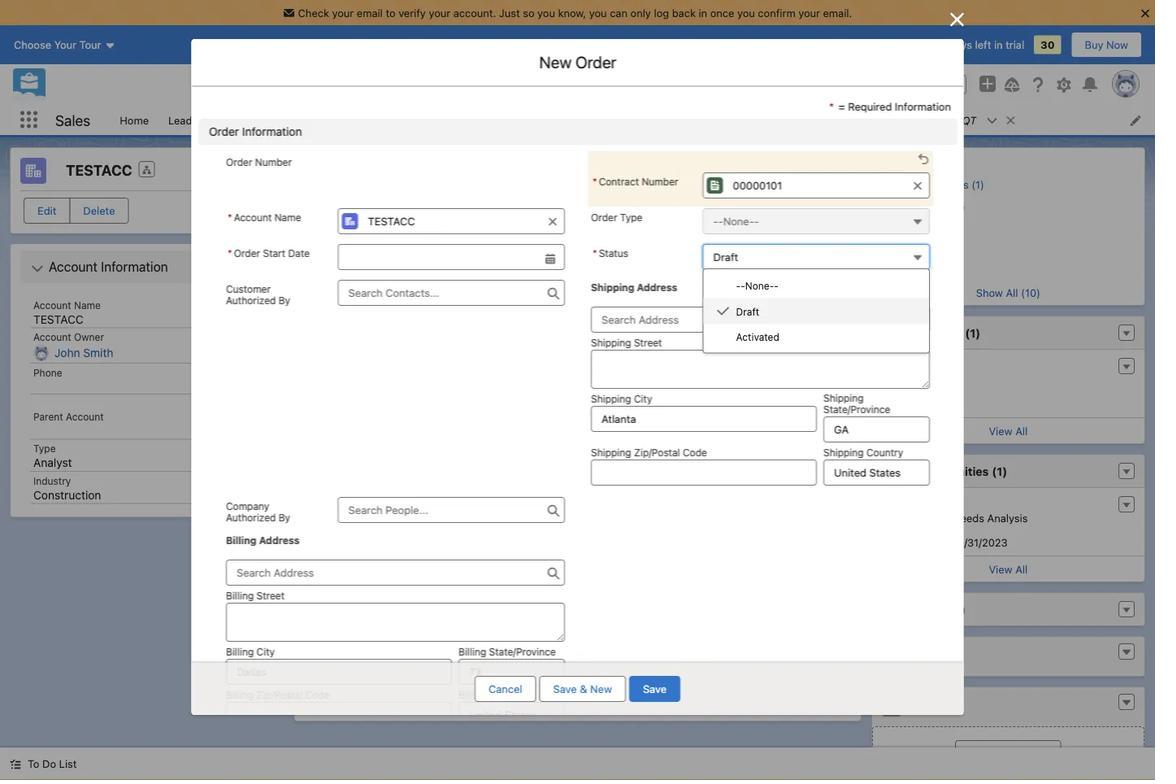 Task type: describe. For each thing, give the bounding box(es) containing it.
reports link
[[761, 105, 819, 135]]

qt
[[963, 114, 977, 126]]

order for order number
[[226, 156, 252, 168]]

dashboards link
[[661, 105, 740, 135]]

view all for contacts (1)
[[989, 425, 1028, 437]]

leads link
[[159, 105, 207, 135]]

once
[[711, 7, 735, 19]]

Billing Street text field
[[226, 603, 565, 642]]

buy now
[[1086, 39, 1129, 51]]

required
[[848, 100, 892, 112]]

home
[[120, 114, 149, 126]]

quotes link
[[840, 105, 895, 135]]

authorized for company
[[226, 512, 276, 523]]

partners (0) link
[[902, 244, 961, 257]]

opp1 element
[[873, 495, 1145, 550]]

contract
[[599, 176, 639, 187]]

contacts link
[[315, 105, 379, 135]]

TESTACC text field
[[338, 208, 565, 234]]

email
[[357, 7, 383, 19]]

save button
[[630, 676, 681, 702]]

parent
[[33, 411, 63, 422]]

0 vertical spatial in
[[699, 7, 708, 19]]

draft inside button
[[713, 251, 738, 263]]

0 horizontal spatial number
[[255, 156, 292, 168]]

needs
[[953, 512, 985, 524]]

partners
[[344, 687, 393, 701]]

company authorized by
[[226, 500, 290, 523]]

construction
[[33, 488, 101, 501]]

shipping country
[[824, 447, 903, 458]]

partners (0)
[[902, 244, 961, 256]]

buy
[[1086, 39, 1104, 51]]

cancel button
[[475, 676, 536, 702]]

days
[[949, 39, 973, 51]]

opportunities for opportunities (1)
[[912, 464, 989, 478]]

leave feedback
[[856, 39, 936, 51]]

files
[[912, 700, 938, 714]]

account for name
[[33, 299, 71, 311]]

view for contracts (1)
[[558, 594, 582, 606]]

0 vertical spatial to
[[386, 7, 396, 19]]

(1) right contracts
[[403, 492, 418, 505]]

show all (10) link
[[977, 286, 1041, 299]]

street for billing street
[[256, 590, 284, 601]]

billing for billing zip/postal code
[[226, 689, 254, 700]]

email cell
[[615, 249, 713, 277]]

billing street
[[226, 590, 284, 601]]

item
[[322, 227, 342, 238]]

opportunities link
[[400, 105, 487, 135]]

text default image for draft
[[717, 304, 730, 318]]

1 new button from the top
[[791, 201, 841, 227]]

account image
[[20, 158, 46, 184]]

10/31/2023 inside the opportunities grid
[[720, 424, 775, 436]]

street for shipping street
[[634, 337, 662, 348]]

contacts inside "link"
[[325, 114, 370, 126]]

sales tab panel
[[304, 187, 852, 714]]

1 vertical spatial test contact link
[[884, 360, 963, 373]]

account right parent
[[66, 411, 104, 422]]

start
[[263, 247, 285, 259]]

view all for opportunities (1)
[[989, 563, 1028, 575]]

country for shipping country
[[867, 447, 903, 458]]

name button
[[374, 249, 518, 275]]

show
[[977, 286, 1004, 299]]

list containing home
[[110, 105, 1156, 135]]

zip/postal for shipping
[[634, 447, 680, 458]]

shipping for shipping city
[[591, 393, 631, 404]]

opportunities grid
[[305, 391, 852, 442]]

billing for billing address
[[226, 534, 256, 546]]

Search Address text field
[[226, 560, 565, 586]]

stage cell
[[477, 391, 616, 419]]

to
[[28, 758, 39, 770]]

shipping city
[[591, 393, 652, 404]]

group containing *
[[226, 244, 565, 270]]

partners (0)
[[344, 687, 413, 701]]

contacts (1)
[[902, 156, 962, 168]]

contacts (1) for test contact element
[[912, 326, 981, 339]]

check
[[298, 7, 329, 19]]

Shipping Zip/Postal Code text field
[[591, 460, 817, 486]]

row number image
[[305, 249, 348, 275]]

Customer Authorized By text field
[[338, 280, 565, 306]]

text default image for to do list
[[10, 759, 21, 770]]

service tab list
[[304, 155, 851, 187]]

sales
[[55, 111, 90, 129]]

1 horizontal spatial test
[[884, 360, 910, 372]]

view for contacts (1)
[[989, 425, 1013, 437]]

analyst
[[33, 456, 72, 469]]

0 vertical spatial name
[[274, 211, 301, 223]]

list
[[59, 758, 77, 770]]

(0) for notes (0)
[[948, 650, 965, 663]]

calendar
[[518, 114, 563, 126]]

1/28/2024
[[359, 555, 409, 567]]

order type --none--
[[591, 211, 759, 227]]

1 vertical spatial phone
[[33, 367, 62, 378]]

billing zip/postal code
[[226, 689, 329, 700]]

1
[[315, 227, 320, 238]]

test contact for test contact link within the contacts grid
[[382, 282, 461, 294]]

0 vertical spatial group
[[933, 75, 967, 94]]

list box containing --none--
[[703, 268, 930, 354]]

billing for billing country
[[458, 689, 486, 700]]

account partner image
[[315, 684, 335, 704]]

forecasts
[[603, 114, 651, 126]]

opportunities list item
[[400, 105, 509, 135]]

Shipping Country text field
[[824, 460, 930, 486]]

Order Type button
[[703, 208, 930, 234]]

service
[[608, 163, 652, 179]]

to inside button
[[716, 208, 726, 220]]

1/28/2024 status:
[[315, 555, 409, 579]]

leave
[[856, 39, 885, 51]]

orders (0)
[[344, 637, 403, 650]]

information for order information
[[242, 125, 302, 138]]

1 vertical spatial testacc
[[33, 312, 84, 326]]

text default image inside files element
[[1122, 697, 1133, 708]]

00000101 text field
[[703, 172, 930, 198]]

contracts
[[344, 492, 400, 505]]

accounts
[[238, 114, 284, 126]]

feedback
[[887, 39, 936, 51]]

smith
[[83, 346, 113, 360]]

* for * = required information
[[829, 100, 834, 112]]

list item containing *
[[916, 105, 1024, 135]]

order up the search... button
[[576, 52, 616, 72]]

add
[[693, 208, 713, 220]]

name cell
[[374, 249, 518, 277]]

contracts (1) link
[[902, 200, 966, 213]]

order for order information
[[209, 125, 239, 138]]

10/31/2023 inside opp1 element
[[953, 536, 1008, 548]]

edit
[[37, 205, 56, 217]]

state/province for shipping
[[824, 403, 891, 415]]

calendar list item
[[509, 105, 593, 135]]

email.
[[824, 7, 853, 19]]

1 your from the left
[[332, 7, 354, 19]]

cases (0) link
[[902, 266, 950, 279]]

code for billing zip/postal code
[[305, 689, 329, 700]]

contacts grid
[[305, 249, 851, 300]]

shipping zip/postal code
[[591, 447, 707, 458]]

address for shipping address
[[637, 281, 677, 293]]

new up the search... button
[[539, 52, 572, 72]]

analysis
[[988, 512, 1029, 524]]

city for billing city
[[256, 646, 275, 657]]

billing address
[[226, 534, 299, 546]]

close date cell
[[714, 391, 811, 419]]

new down 00000101 text box
[[805, 208, 827, 220]]

orders (0) link
[[902, 222, 953, 235]]

account information
[[49, 259, 168, 275]]

title cell
[[713, 249, 810, 277]]

2 horizontal spatial test
[[934, 114, 960, 126]]

know,
[[558, 7, 587, 19]]

row number cell
[[305, 249, 348, 277]]

billing country
[[458, 689, 526, 700]]

1 vertical spatial type
[[33, 443, 56, 454]]

action image for action cell inside the the opportunities grid
[[811, 391, 852, 417]]

forecasts link
[[593, 105, 661, 135]]

draft option
[[704, 298, 930, 324]]

to do list
[[28, 758, 77, 770]]

none- inside order type --none--
[[723, 215, 754, 227]]

account name
[[33, 299, 101, 311]]

verify
[[399, 7, 426, 19]]

view all link for opportunities (1)
[[873, 556, 1145, 582]]

contacts status
[[315, 227, 352, 238]]

contracts image
[[882, 200, 894, 212]]

view all for contracts (1)
[[558, 594, 597, 606]]

type inside order type --none--
[[620, 211, 642, 223]]

0 vertical spatial testacc
[[66, 161, 132, 179]]

0 vertical spatial date
[[288, 247, 310, 259]]

status:
[[315, 567, 350, 579]]

test contact for the bottommost test contact link
[[884, 360, 963, 372]]

1 vertical spatial number
[[642, 176, 678, 187]]

(0) for partners (0)
[[396, 687, 413, 701]]

inverse image
[[948, 10, 968, 29]]

new order
[[539, 52, 616, 72]]

0 vertical spatial action cell
[[810, 249, 851, 277]]

Billing State/Province text field
[[458, 659, 565, 685]]

(1) for opp1 element
[[993, 464, 1008, 478]]

do
[[42, 758, 56, 770]]

reports
[[771, 114, 809, 126]]

2 vertical spatial name
[[74, 299, 101, 311]]

save & new button
[[540, 676, 626, 702]]

leads
[[168, 114, 198, 126]]

new inside save & new button
[[591, 683, 612, 695]]

view for opportunities (1)
[[989, 563, 1013, 575]]



Task type: vqa. For each thing, say whether or not it's contained in the screenshot.
first New button from the bottom of the Sales tab panel
yes



Task type: locate. For each thing, give the bounding box(es) containing it.
title
[[719, 256, 743, 268]]

Billing City text field
[[226, 659, 452, 685]]

state/province up the shipping state/province text field
[[824, 403, 891, 415]]

0 vertical spatial test contact link
[[382, 282, 461, 295]]

code down 'billing city' text box on the left bottom
[[305, 689, 329, 700]]

0 vertical spatial opportunities image
[[882, 178, 894, 190]]

* up * order start date
[[227, 211, 232, 223]]

information
[[895, 100, 951, 112], [242, 125, 302, 138], [101, 259, 168, 275]]

1 you from the left
[[538, 7, 556, 19]]

check your email to verify your account. just so you know, you can only log back in once you confirm your email.
[[298, 7, 853, 19]]

None text field
[[338, 244, 565, 270]]

quotes
[[850, 114, 885, 126]]

address down email cell
[[637, 281, 677, 293]]

2 by from the top
[[278, 512, 290, 523]]

(0) for files (0)
[[941, 700, 958, 714]]

in right the back
[[699, 7, 708, 19]]

test inside contacts grid
[[382, 282, 408, 294]]

test contact link up email:
[[884, 360, 963, 373]]

shipping for shipping address
[[591, 281, 634, 293]]

new button down 00000101 text box
[[791, 201, 841, 227]]

contact inside grid
[[411, 282, 461, 294]]

state/province
[[824, 403, 891, 415], [489, 646, 556, 657]]

test contact up email:
[[884, 360, 963, 372]]

* left status
[[593, 247, 597, 259]]

billing for billing street
[[226, 590, 254, 601]]

(0) right orders
[[386, 637, 403, 650]]

can
[[610, 7, 628, 19]]

new right the &
[[591, 683, 612, 695]]

contacts right accounts list item
[[325, 114, 370, 126]]

now
[[1107, 39, 1129, 51]]

quotes list item
[[840, 105, 916, 135]]

1 vertical spatial test
[[382, 282, 408, 294]]

1 horizontal spatial you
[[590, 7, 607, 19]]

0 vertical spatial 10/31/2023
[[720, 424, 775, 436]]

0 vertical spatial number
[[255, 156, 292, 168]]

campaign
[[729, 208, 778, 220]]

name up start
[[274, 211, 301, 223]]

amount
[[622, 398, 664, 410]]

(0) right notes
[[948, 650, 965, 663]]

phone
[[524, 256, 557, 268], [33, 367, 62, 378]]

1 vertical spatial opportunities image
[[882, 461, 902, 481]]

your left email
[[332, 7, 354, 19]]

order information
[[209, 125, 302, 138]]

0 vertical spatial authorized
[[226, 294, 276, 306]]

list
[[110, 105, 1156, 135]]

customer authorized by
[[226, 283, 290, 306]]

you left can
[[590, 7, 607, 19]]

2 horizontal spatial name
[[380, 256, 410, 268]]

action cell up shipping country
[[811, 391, 852, 419]]

action cell inside the opportunities grid
[[811, 391, 852, 419]]

shipping inside shipping state/province
[[824, 392, 864, 403]]

opportunities image
[[882, 178, 894, 190], [882, 461, 902, 481]]

so
[[523, 7, 535, 19]]

draft inside option
[[737, 306, 760, 317]]

1 horizontal spatial number
[[642, 176, 678, 187]]

1 vertical spatial contact
[[913, 360, 963, 372]]

opportunities inside 'list item'
[[410, 114, 478, 126]]

0 vertical spatial street
[[634, 337, 662, 348]]

1 vertical spatial action image
[[811, 391, 852, 417]]

street down shipping address
[[634, 337, 662, 348]]

Shipping City text field
[[591, 406, 817, 432]]

address
[[637, 281, 677, 293], [259, 534, 299, 546]]

Shipping State/Province text field
[[824, 416, 930, 442]]

test contact element
[[873, 356, 1145, 412]]

billing left cancel
[[458, 689, 486, 700]]

1 vertical spatial by
[[278, 512, 290, 523]]

contacts (1) for contacts status
[[344, 204, 414, 217]]

1 horizontal spatial test contact link
[[884, 360, 963, 373]]

1 horizontal spatial to
[[716, 208, 726, 220]]

buy now button
[[1072, 32, 1143, 58]]

order for order type --none--
[[591, 211, 617, 223]]

0 horizontal spatial contacts (1)
[[344, 204, 414, 217]]

1 horizontal spatial name
[[274, 211, 301, 223]]

email button
[[615, 249, 713, 275]]

list item
[[916, 105, 1024, 135]]

you right so
[[538, 7, 556, 19]]

view all link for contracts (1)
[[305, 586, 851, 612]]

(1) up the 5
[[398, 204, 414, 217]]

0 vertical spatial by
[[278, 294, 290, 306]]

by right customer
[[278, 294, 290, 306]]

add to campaign button
[[680, 201, 792, 227]]

opportunities
[[410, 114, 478, 126], [912, 464, 989, 478]]

activated
[[737, 332, 780, 343]]

your
[[332, 7, 354, 19], [429, 7, 451, 19], [799, 7, 821, 19]]

none-
[[723, 215, 754, 227], [746, 280, 775, 291]]

(0) right files on the bottom of page
[[941, 700, 958, 714]]

order left start
[[234, 247, 260, 259]]

test
[[934, 114, 960, 126], [382, 282, 408, 294], [884, 360, 910, 372]]

cell
[[348, 249, 374, 277], [518, 277, 615, 299], [615, 277, 713, 299], [713, 277, 810, 299], [810, 277, 851, 299], [348, 398, 374, 419], [616, 419, 714, 442], [354, 424, 367, 437]]

1 vertical spatial country
[[489, 689, 526, 700]]

accounts link
[[229, 105, 294, 135]]

country down billing state/province "text field"
[[489, 689, 526, 700]]

0 horizontal spatial test contact link
[[382, 282, 461, 295]]

* = required information
[[829, 100, 951, 112]]

phone cell
[[518, 249, 615, 277]]

1 vertical spatial new button
[[791, 343, 841, 369]]

(0) link
[[912, 602, 970, 616]]

phone inside button
[[524, 256, 557, 268]]

none- inside list box
[[746, 280, 775, 291]]

1 horizontal spatial city
[[634, 393, 652, 404]]

=
[[839, 100, 845, 112]]

contracts (1)
[[344, 492, 418, 505]]

0 horizontal spatial 10/31/2023
[[720, 424, 775, 436]]

status
[[599, 247, 628, 259]]

shipping for shipping state/province
[[824, 392, 864, 403]]

save for save
[[643, 683, 667, 695]]

by up 'billing address'
[[278, 512, 290, 523]]

orders image
[[315, 634, 335, 653]]

add to campaign
[[693, 208, 778, 220]]

you right once
[[738, 7, 755, 19]]

(1) for test contact element
[[966, 326, 981, 339]]

number up order type --none--
[[642, 176, 678, 187]]

billing up billing state/province "text field"
[[458, 646, 486, 657]]

0 vertical spatial test
[[934, 114, 960, 126]]

text default image
[[31, 262, 44, 275], [717, 304, 730, 318], [1122, 647, 1133, 658], [1122, 697, 1133, 708], [10, 759, 21, 770]]

billing up billing city on the left bottom
[[226, 590, 254, 601]]

your left 'email.'
[[799, 7, 821, 19]]

1 vertical spatial contacts (1)
[[912, 326, 981, 339]]

-
[[713, 215, 718, 227], [718, 215, 723, 227], [754, 215, 759, 227], [737, 280, 741, 291], [741, 280, 746, 291], [775, 280, 779, 291]]

street down 'billing address'
[[256, 590, 284, 601]]

test down the 5
[[382, 282, 408, 294]]

1 vertical spatial code
[[305, 689, 329, 700]]

* for * contract number
[[593, 176, 597, 187]]

text default image for account information
[[31, 262, 44, 275]]

authorized for customer
[[226, 294, 276, 306]]

opportunities for opportunities
[[410, 114, 478, 126]]

1 opportunities image from the top
[[882, 178, 894, 190]]

0 horizontal spatial name
[[74, 299, 101, 311]]

10/31/2023
[[720, 424, 775, 436], [953, 536, 1008, 548]]

zip/postal for billing
[[256, 689, 302, 700]]

information inside dropdown button
[[101, 259, 168, 275]]

none- down title cell
[[746, 280, 775, 291]]

0 horizontal spatial city
[[256, 646, 275, 657]]

action image
[[810, 249, 851, 275], [811, 391, 852, 417]]

authorized
[[226, 294, 276, 306], [226, 512, 276, 523]]

account up * order start date
[[234, 211, 271, 223]]

type down '* contract number'
[[620, 211, 642, 223]]

contacts up updated
[[344, 204, 395, 217]]

cancel
[[489, 683, 523, 695]]

test left qt on the right of the page
[[934, 114, 960, 126]]

10/31/2023 down close date
[[720, 424, 775, 436]]

Company Authorized By text field
[[338, 497, 565, 523]]

dashboards list item
[[661, 105, 761, 135]]

group up * test qt
[[933, 75, 967, 94]]

1 vertical spatial in
[[995, 39, 1003, 51]]

zip/postal
[[634, 447, 680, 458], [256, 689, 302, 700]]

orders image
[[882, 222, 894, 234]]

updated
[[352, 227, 392, 238]]

0 horizontal spatial group
[[226, 244, 565, 270]]

billing up billing zip/postal code
[[226, 646, 254, 657]]

save inside save button
[[643, 683, 667, 695]]

1 vertical spatial action cell
[[811, 391, 852, 419]]

shipping street
[[591, 337, 662, 348]]

zip/postal down amount cell at bottom right
[[634, 447, 680, 458]]

amount cell
[[616, 391, 714, 419]]

account inside account information dropdown button
[[49, 259, 98, 275]]

delete
[[83, 205, 115, 217]]

1 horizontal spatial state/province
[[824, 403, 891, 415]]

0 vertical spatial contacts
[[325, 114, 370, 126]]

1 horizontal spatial street
[[634, 337, 662, 348]]

account up john
[[33, 331, 71, 343]]

by for customer authorized by
[[278, 294, 290, 306]]

--none--
[[737, 280, 779, 291]]

view all link for contacts (1)
[[873, 417, 1145, 443]]

draft up --none-- at the top right of the page
[[713, 251, 738, 263]]

0 horizontal spatial save
[[554, 683, 577, 695]]

0 vertical spatial contact
[[411, 282, 461, 294]]

1 vertical spatial city
[[256, 646, 275, 657]]

0 horizontal spatial opportunities
[[410, 114, 478, 126]]

action image up shipping country
[[811, 391, 852, 417]]

* account name
[[227, 211, 301, 223]]

1 horizontal spatial address
[[637, 281, 677, 293]]

0 horizontal spatial zip/postal
[[256, 689, 302, 700]]

contracts (1)
[[902, 200, 966, 212]]

authorized inside company authorized by
[[226, 512, 276, 523]]

authorized down * order start date
[[226, 294, 276, 306]]

name down the 5
[[380, 256, 410, 268]]

group
[[933, 75, 967, 94], [226, 244, 565, 270]]

(1) for contacts status
[[398, 204, 414, 217]]

close date button
[[714, 391, 811, 417]]

2 horizontal spatial your
[[799, 7, 821, 19]]

country up shipping country text field
[[867, 447, 903, 458]]

contacts (1) inside sales tab panel
[[344, 204, 414, 217]]

1 vertical spatial to
[[716, 208, 726, 220]]

Shipping Street text field
[[591, 350, 930, 389]]

email:
[[882, 386, 912, 398]]

contacts (1) link
[[902, 156, 962, 169]]

testacc up delete
[[66, 161, 132, 179]]

code for shipping zip/postal code
[[683, 447, 707, 458]]

address for billing address
[[259, 534, 299, 546]]

0 vertical spatial code
[[683, 447, 707, 458]]

billing city
[[226, 646, 275, 657]]

10/31/2023 down 'needs analysis'
[[953, 536, 1008, 548]]

* left contract
[[593, 176, 597, 187]]

2 horizontal spatial information
[[895, 100, 951, 112]]

1 horizontal spatial country
[[867, 447, 903, 458]]

1 by from the top
[[278, 294, 290, 306]]

contacts image
[[882, 156, 894, 168]]

0 horizontal spatial code
[[305, 689, 329, 700]]

contacts for test contact element
[[912, 326, 963, 339]]

test contact link inside contacts grid
[[382, 282, 461, 295]]

in right 'left'
[[995, 39, 1003, 51]]

1 authorized from the top
[[226, 294, 276, 306]]

authorized inside customer authorized by
[[226, 294, 276, 306]]

date inside button
[[752, 398, 777, 410]]

(0) up notes (0)
[[949, 603, 966, 616]]

country
[[867, 447, 903, 458], [489, 689, 526, 700]]

contacts for contacts status
[[344, 204, 395, 217]]

orders (0)
[[902, 222, 953, 234]]

*
[[829, 100, 834, 112], [926, 114, 931, 126], [593, 176, 597, 187], [227, 211, 232, 223], [227, 247, 232, 259], [593, 247, 597, 259]]

billing for billing city
[[226, 646, 254, 657]]

owner
[[74, 331, 104, 343]]

shipping for shipping street
[[591, 337, 631, 348]]

0 vertical spatial type
[[620, 211, 642, 223]]

name up owner
[[74, 299, 101, 311]]

testacc down account name
[[33, 312, 84, 326]]

0 horizontal spatial type
[[33, 443, 56, 454]]

action cell
[[810, 249, 851, 277], [811, 391, 852, 419]]

text default image inside the to do list button
[[10, 759, 21, 770]]

2 vertical spatial test
[[884, 360, 910, 372]]

save right the &
[[643, 683, 667, 695]]

opportunities (1)
[[902, 178, 985, 190]]

save for save & new
[[554, 683, 577, 695]]

notes (0)
[[912, 650, 965, 663]]

information up order number
[[242, 125, 302, 138]]

list box
[[703, 268, 930, 354]]

0 horizontal spatial to
[[386, 7, 396, 19]]

contacts image
[[882, 323, 902, 342]]

city up shipping zip/postal code
[[634, 393, 652, 404]]

date
[[288, 247, 310, 259], [752, 398, 777, 410]]

* inside list item
[[926, 114, 931, 126]]

information for account information
[[101, 259, 168, 275]]

1 horizontal spatial contacts (1)
[[912, 326, 981, 339]]

2 new button from the top
[[791, 343, 841, 369]]

test contact inside contacts grid
[[382, 282, 461, 294]]

2 vertical spatial contacts
[[912, 326, 963, 339]]

city up billing zip/postal code
[[256, 646, 275, 657]]

Status, Draft button
[[703, 244, 930, 270]]

2 authorized from the top
[[226, 512, 276, 523]]

0 horizontal spatial test contact
[[382, 282, 461, 294]]

opportunities image for opportunities (1)
[[882, 178, 894, 190]]

1 vertical spatial information
[[242, 125, 302, 138]]

0 horizontal spatial in
[[699, 7, 708, 19]]

* for * test qt
[[926, 114, 931, 126]]

parent account
[[33, 411, 104, 422]]

billing for billing state/province
[[458, 646, 486, 657]]

action image inside the opportunities grid
[[811, 391, 852, 417]]

action image down 'order type, --none--' button
[[810, 249, 851, 275]]

3 your from the left
[[799, 7, 821, 19]]

view all
[[558, 307, 597, 319], [989, 425, 1028, 437], [558, 449, 597, 461], [989, 563, 1028, 575], [558, 594, 597, 606]]

contacts (1) up updated
[[344, 204, 414, 217]]

street
[[634, 337, 662, 348], [256, 590, 284, 601]]

opportunities up needs
[[912, 464, 989, 478]]

shipping for shipping country
[[824, 447, 864, 458]]

1 vertical spatial contacts
[[344, 204, 395, 217]]

0 horizontal spatial state/province
[[489, 646, 556, 657]]

0 horizontal spatial address
[[259, 534, 299, 546]]

by inside customer authorized by
[[278, 294, 290, 306]]

contacts right contacts icon
[[912, 326, 963, 339]]

account up the account owner
[[33, 299, 71, 311]]

to right email
[[386, 7, 396, 19]]

number
[[255, 156, 292, 168], [642, 176, 678, 187]]

0 horizontal spatial information
[[101, 259, 168, 275]]

order inside order type --none--
[[591, 211, 617, 223]]

* for * status
[[593, 247, 597, 259]]

cases image
[[882, 266, 894, 277]]

authorized up 'billing address'
[[226, 512, 276, 523]]

0 vertical spatial opportunities
[[410, 114, 478, 126]]

* contract number
[[593, 176, 678, 187]]

(0) inside files element
[[941, 700, 958, 714]]

company
[[226, 500, 269, 512]]

* for * order start date
[[227, 247, 232, 259]]

order number
[[226, 156, 292, 168]]

contacts inside sales tab panel
[[344, 204, 395, 217]]

action image for the top action cell
[[810, 249, 851, 275]]

to do list button
[[0, 748, 87, 780]]

testacc
[[66, 161, 132, 179], [33, 312, 84, 326]]

show all (10)
[[977, 286, 1041, 299]]

files (0)
[[912, 700, 958, 714]]

0 horizontal spatial date
[[288, 247, 310, 259]]

contacts list item
[[315, 105, 400, 135]]

country for billing country
[[489, 689, 526, 700]]

0 horizontal spatial contact
[[411, 282, 461, 294]]

save & new
[[554, 683, 612, 695]]

phone down john
[[33, 367, 62, 378]]

0 vertical spatial country
[[867, 447, 903, 458]]

partners image
[[882, 244, 894, 255]]

name inside name "button"
[[380, 256, 410, 268]]

0 horizontal spatial country
[[489, 689, 526, 700]]

by inside company authorized by
[[278, 512, 290, 523]]

address down company authorized by
[[259, 534, 299, 546]]

new button down draft option
[[791, 343, 841, 369]]

you
[[538, 7, 556, 19], [590, 7, 607, 19], [738, 7, 755, 19]]

billing down company authorized by
[[226, 534, 256, 546]]

0 horizontal spatial street
[[256, 590, 284, 601]]

save inside save & new button
[[554, 683, 577, 695]]

accounts list item
[[229, 105, 315, 135]]

0 vertical spatial information
[[895, 100, 951, 112]]

0 vertical spatial contacts (1)
[[344, 204, 414, 217]]

* left =
[[829, 100, 834, 112]]

2 your from the left
[[429, 7, 451, 19]]

code up shipping zip/postal code text field
[[683, 447, 707, 458]]

leads list item
[[159, 105, 229, 135]]

3 you from the left
[[738, 7, 755, 19]]

1 horizontal spatial in
[[995, 39, 1003, 51]]

opportunities down search...
[[410, 114, 478, 126]]

amount button
[[616, 391, 714, 417]]

1 horizontal spatial contact
[[913, 360, 963, 372]]

by for company authorized by
[[278, 512, 290, 523]]

account for owner
[[33, 331, 71, 343]]

text default image
[[1006, 115, 1017, 126]]

action cell down 'order type, --none--' button
[[810, 249, 851, 277]]

files element
[[872, 687, 1146, 780]]

home link
[[110, 105, 159, 135]]

0 vertical spatial state/province
[[824, 403, 891, 415]]

1 horizontal spatial date
[[752, 398, 777, 410]]

0 horizontal spatial phone
[[33, 367, 62, 378]]

1 horizontal spatial test contact
[[884, 360, 963, 372]]

john
[[54, 346, 80, 360]]

opportunities (1)
[[912, 464, 1008, 478]]

trial
[[1006, 39, 1025, 51]]

contact
[[411, 282, 461, 294], [913, 360, 963, 372]]

(0) right 'partners'
[[396, 687, 413, 701]]

account for information
[[49, 259, 98, 275]]

2 horizontal spatial you
[[738, 7, 755, 19]]

none- right add
[[723, 215, 754, 227]]

text default image inside account information dropdown button
[[31, 262, 44, 275]]

1 vertical spatial test contact
[[884, 360, 963, 372]]

1 vertical spatial draft
[[737, 306, 760, 317]]

1 vertical spatial name
[[380, 256, 410, 268]]

1 horizontal spatial save
[[643, 683, 667, 695]]

2 save from the left
[[643, 683, 667, 695]]

billing state/province
[[458, 646, 556, 657]]

0 vertical spatial address
[[637, 281, 677, 293]]

opportunities image down shipping country
[[882, 461, 902, 481]]

1 horizontal spatial group
[[933, 75, 967, 94]]

* for * account name
[[227, 211, 232, 223]]

your right verify
[[429, 7, 451, 19]]

text default image inside draft option
[[717, 304, 730, 318]]

1 horizontal spatial opportunities
[[912, 464, 989, 478]]

phone left * status
[[524, 256, 557, 268]]

reports list item
[[761, 105, 840, 135]]

account.
[[454, 7, 496, 19]]

contacts (1)
[[344, 204, 414, 217], [912, 326, 981, 339]]

order down order information
[[226, 156, 252, 168]]

2 you from the left
[[590, 7, 607, 19]]

order right "leads"
[[209, 125, 239, 138]]

1 save from the left
[[554, 683, 577, 695]]

order up * status
[[591, 211, 617, 223]]

billing down billing city on the left bottom
[[226, 689, 254, 700]]

industry
[[33, 475, 71, 486]]

0 vertical spatial action image
[[810, 249, 851, 275]]

shipping for shipping zip/postal code
[[591, 447, 631, 458]]

contacts (1) right contacts icon
[[912, 326, 981, 339]]

zip/postal left account partner image
[[256, 689, 302, 700]]

in
[[699, 7, 708, 19], [995, 39, 1003, 51]]

0 horizontal spatial your
[[332, 7, 354, 19]]

contact up email: phone: on the right of page
[[913, 360, 963, 372]]

notes
[[912, 650, 945, 663]]

group down the 5
[[226, 244, 565, 270]]

phone:
[[882, 398, 916, 410]]

(1) up analysis
[[993, 464, 1008, 478]]

1 vertical spatial street
[[256, 590, 284, 601]]

opportunities image down contacts image
[[882, 178, 894, 190]]

just
[[499, 7, 520, 19]]

test contact down name cell
[[382, 282, 461, 294]]

contact down name cell
[[411, 282, 461, 294]]

2 vertical spatial information
[[101, 259, 168, 275]]

2 opportunities image from the top
[[882, 461, 902, 481]]

new down draft option
[[805, 350, 827, 362]]

opportunities image for opportunities
[[882, 461, 902, 481]]

information down delete
[[101, 259, 168, 275]]

date right start
[[288, 247, 310, 259]]

0 vertical spatial phone
[[524, 256, 557, 268]]

date right close
[[752, 398, 777, 410]]

1 vertical spatial none-
[[746, 280, 775, 291]]

30
[[1041, 39, 1055, 51]]

title button
[[713, 249, 810, 275]]

1 vertical spatial authorized
[[226, 512, 276, 523]]

state/province for billing
[[489, 646, 556, 657]]

(1) down 'show'
[[966, 326, 981, 339]]

1 horizontal spatial type
[[620, 211, 642, 223]]

city for shipping city
[[634, 393, 652, 404]]

(0) for orders (0)
[[386, 637, 403, 650]]

0 vertical spatial city
[[634, 393, 652, 404]]



